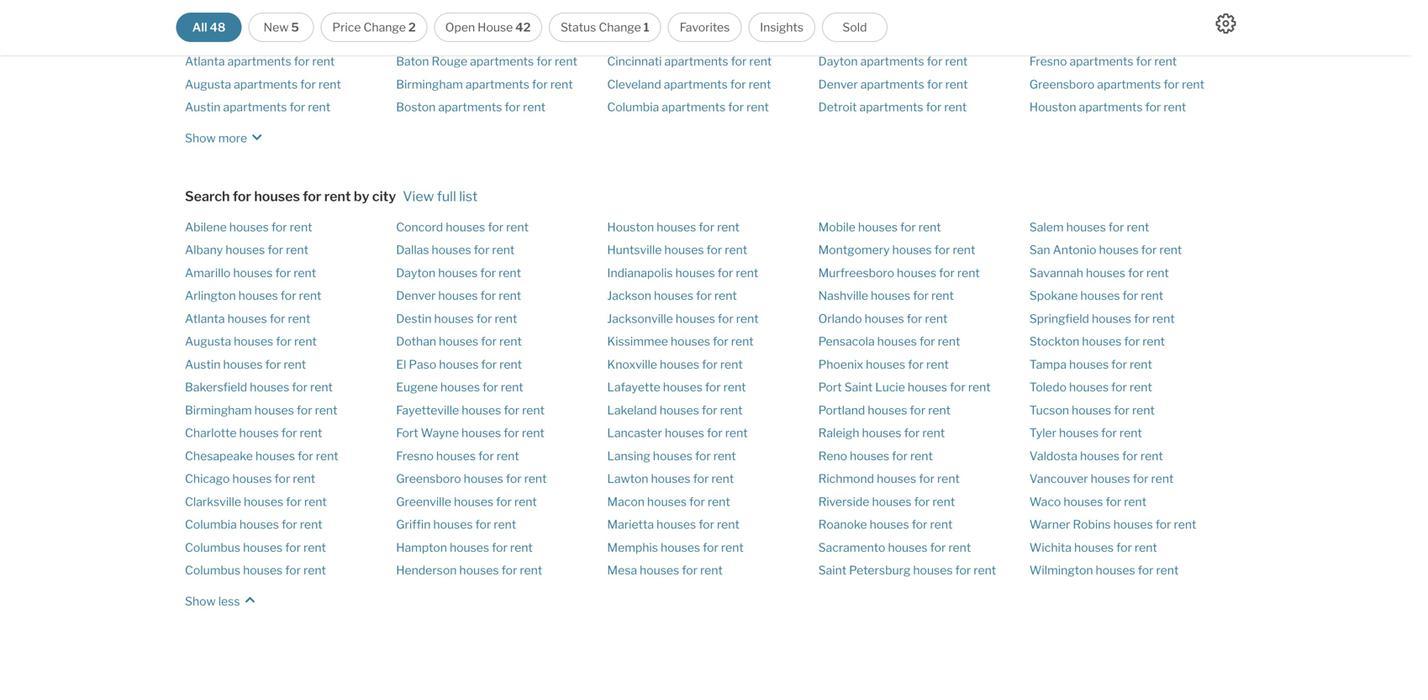 Task type: describe. For each thing, give the bounding box(es) containing it.
denver apartments for rent
[[819, 77, 968, 91]]

rent for roanoke houses for rent 'link'
[[930, 518, 953, 532]]

1
[[644, 20, 650, 34]]

for for sacramento houses for rent link
[[931, 541, 946, 555]]

rent for columbus apartments for rent link
[[962, 8, 984, 23]]

austin apartments for rent link
[[185, 100, 331, 114]]

fort
[[396, 426, 418, 441]]

dayton houses for rent link
[[396, 266, 521, 280]]

for for lafayette houses for rent link
[[705, 381, 721, 395]]

macon houses for rent link
[[607, 495, 731, 509]]

columbus for cincinnati apartments for rent
[[819, 8, 874, 23]]

lakeland houses for rent link
[[607, 403, 743, 418]]

denver for denver houses for rent
[[396, 289, 436, 303]]

for for the mesa houses for rent link
[[682, 564, 698, 578]]

houses for toledo houses for rent link
[[1070, 381, 1109, 395]]

price
[[333, 20, 361, 34]]

macon houses for rent
[[607, 495, 731, 509]]

lansing
[[607, 449, 651, 464]]

apartments for dallas apartments for rent
[[854, 31, 918, 46]]

clarksville
[[185, 495, 241, 509]]

robins
[[1073, 518, 1111, 532]]

denver houses for rent
[[396, 289, 522, 303]]

valdosta
[[1030, 449, 1078, 464]]

waco houses for rent
[[1030, 495, 1147, 509]]

rent for "mobile houses for rent" link
[[919, 220, 942, 234]]

tyler houses for rent link
[[1030, 426, 1143, 441]]

for for the salem houses for rent link
[[1109, 220, 1125, 234]]

memphis houses for rent link
[[607, 541, 744, 555]]

for for lansing houses for rent 'link'
[[695, 449, 711, 464]]

albany houses for rent link
[[185, 243, 309, 257]]

rent for barnegat apartments for rent link
[[535, 31, 557, 46]]

for for chicago apartments for rent link at the top of page
[[721, 31, 737, 46]]

for for portland houses for rent link
[[910, 403, 926, 418]]

atlanta apartments for rent
[[185, 54, 335, 69]]

greensboro apartments for rent link
[[1030, 77, 1205, 91]]

dallas apartments for rent
[[819, 31, 962, 46]]

nashville houses for rent link
[[819, 289, 954, 303]]

saint petersburg houses for rent link
[[819, 564, 997, 578]]

alexandria apartments for rent
[[185, 8, 354, 23]]

knoxville houses for rent link
[[607, 358, 743, 372]]

houses for bakersfield houses for rent link
[[250, 381, 290, 395]]

houses for springfield houses for rent link
[[1092, 312, 1132, 326]]

apartments for boston apartments for rent
[[438, 100, 502, 114]]

bakersfield houses for rent
[[185, 381, 333, 395]]

for for marietta houses for rent link
[[699, 518, 715, 532]]

houston houses for rent
[[607, 220, 740, 234]]

lansing houses for rent link
[[607, 449, 736, 464]]

48
[[210, 20, 226, 34]]

spokane houses for rent
[[1030, 289, 1164, 303]]

rent for cincinnati apartments for rent "link"
[[750, 54, 772, 69]]

houses for portland houses for rent link
[[868, 403, 908, 418]]

rent for pensacola houses for rent link
[[938, 335, 961, 349]]

atlanta houses for rent
[[185, 312, 311, 326]]

houses for nashville houses for rent link
[[871, 289, 911, 303]]

savannah houses for rent
[[1030, 266, 1170, 280]]

apartments for austin apartments for rent
[[223, 100, 287, 114]]

1 vertical spatial saint
[[819, 564, 847, 578]]

for for richmond houses for rent link
[[919, 472, 935, 487]]

open house 42
[[446, 20, 531, 34]]

austin apartments for rent
[[185, 100, 331, 114]]

houses for eugene houses for rent link
[[441, 381, 480, 395]]

for for baltimore apartments for rent link
[[519, 8, 535, 23]]

columbia apartments for rent link
[[607, 100, 769, 114]]

for for cincinnati apartments for rent "link"
[[731, 54, 747, 69]]

Sold radio
[[822, 13, 888, 42]]

atlanta apartments for rent link
[[185, 54, 335, 69]]

Status Change radio
[[549, 13, 662, 42]]

houses for 'destin houses for rent' link
[[434, 312, 474, 326]]

greenville
[[396, 495, 452, 509]]

Open House radio
[[434, 13, 542, 42]]

antonio
[[1053, 243, 1097, 257]]

houses for valdosta houses for rent link
[[1081, 449, 1120, 464]]

warner robins houses for rent
[[1030, 518, 1197, 532]]

rent for the vancouver houses for rent link
[[1152, 472, 1174, 487]]

rent for alexandria apartments for rent 'link'
[[331, 8, 354, 23]]

salem houses for rent link
[[1030, 220, 1150, 234]]

el
[[396, 358, 406, 372]]

arlington for arlington apartments for rent
[[185, 31, 236, 46]]

austin houses for rent
[[185, 358, 306, 372]]

houses for the abilene houses for rent "link"
[[229, 220, 269, 234]]

murfreesboro
[[819, 266, 895, 280]]

montgomery
[[819, 243, 890, 257]]

for for dayton houses for rent link on the top of the page
[[480, 266, 496, 280]]

cincinnati
[[607, 54, 662, 69]]

houses for birmingham houses for rent link
[[255, 403, 294, 418]]

houses for lakeland houses for rent link
[[660, 403, 700, 418]]

option group containing all
[[176, 13, 888, 42]]

1 columbus houses for rent from the top
[[185, 541, 326, 555]]

columbus apartments for rent
[[819, 8, 984, 23]]

houses for the arlington houses for rent link
[[239, 289, 278, 303]]

rent for hampton houses for rent link
[[510, 541, 533, 555]]

for for "dallas apartments for rent" link
[[921, 31, 937, 46]]

1 columbus houses for rent link from the top
[[185, 541, 326, 555]]

alexandria
[[185, 8, 244, 23]]

indianapolis
[[607, 266, 673, 280]]

houses for charlotte houses for rent link
[[239, 426, 279, 441]]

rent for the chesapeake houses for rent link
[[316, 449, 339, 464]]

rent for bakersfield houses for rent link
[[310, 381, 333, 395]]

houses for wichita houses for rent link
[[1075, 541, 1114, 555]]

houses for greenville houses for rent link
[[454, 495, 494, 509]]

hampton
[[396, 541, 447, 555]]

henderson houses for rent link
[[396, 564, 543, 578]]

denver for denver apartments for rent
[[819, 77, 858, 91]]

fresno for fresno houses for rent
[[396, 449, 434, 464]]

orlando houses for rent link
[[819, 312, 948, 326]]

arlington houses for rent link
[[185, 289, 322, 303]]

houses for kissimmee houses for rent "link"
[[671, 335, 711, 349]]

0 vertical spatial saint
[[845, 381, 873, 395]]

apartments for augusta apartments for rent
[[234, 77, 298, 91]]

for for spokane houses for rent link
[[1123, 289, 1139, 303]]

greensboro apartments for rent
[[1030, 77, 1205, 91]]

fresno houses for rent
[[396, 449, 519, 464]]

rent for savannah houses for rent 'link'
[[1147, 266, 1170, 280]]

for for lakeland houses for rent link
[[702, 403, 718, 418]]

for for columbus apartments for rent link
[[943, 8, 959, 23]]

apartments for cincinnati apartments for rent
[[665, 54, 729, 69]]

greensboro houses for rent link
[[396, 472, 547, 487]]

hampton houses for rent link
[[396, 541, 533, 555]]

riverside houses for rent
[[819, 495, 956, 509]]

rent for toledo houses for rent link
[[1130, 381, 1153, 395]]

port
[[819, 381, 842, 395]]

murfreesboro houses for rent link
[[819, 266, 980, 280]]

dayton for dayton houses for rent
[[396, 266, 436, 280]]

tyler
[[1030, 426, 1057, 441]]

rent for chicago houses for rent link at the bottom of page
[[293, 472, 316, 487]]

for for austin houses for rent link
[[265, 358, 281, 372]]

for for lancaster houses for rent link
[[707, 426, 723, 441]]

for for charlotte houses for rent link
[[281, 426, 297, 441]]

portland houses for rent link
[[819, 403, 951, 418]]

barnegat
[[396, 31, 447, 46]]

apartments for birmingham apartments for rent
[[466, 77, 530, 91]]

New radio
[[249, 13, 314, 42]]

houses for fayetteville houses for rent link
[[462, 403, 501, 418]]

arlington houses for rent
[[185, 289, 322, 303]]

rent for kissimmee houses for rent "link"
[[731, 335, 754, 349]]

fresno for fresno apartments for rent
[[1030, 54, 1068, 69]]

rent for portland houses for rent link
[[929, 403, 951, 418]]

baton rouge apartments for rent
[[396, 54, 578, 69]]

lancaster houses for rent
[[607, 426, 748, 441]]

rent for greensboro houses for rent link
[[524, 472, 547, 487]]

apartments for cleveland apartments for rent
[[664, 77, 728, 91]]

houses for houston houses for rent 'link'
[[657, 220, 697, 234]]

rent for chicago apartments for rent link at the top of page
[[740, 31, 762, 46]]

dallas houses for rent link
[[396, 243, 515, 257]]

for for huntsville houses for rent link
[[707, 243, 723, 257]]

for for alexandria apartments for rent 'link'
[[313, 8, 328, 23]]

rent for "lawton houses for rent" link
[[712, 472, 734, 487]]

marietta houses for rent link
[[607, 518, 740, 532]]

for for fresno apartments for rent link
[[1137, 54, 1152, 69]]

houston houses for rent link
[[607, 220, 740, 234]]

for for "columbia houses for rent" link
[[282, 518, 297, 532]]

mesa houses for rent
[[607, 564, 723, 578]]

houses for "stockton houses for rent" link
[[1082, 335, 1122, 349]]

chicago apartments for rent
[[607, 31, 762, 46]]

charlotte houses for rent link
[[185, 426, 322, 441]]

rent for the arlington houses for rent link
[[299, 289, 322, 303]]

for for amarillo houses for rent link in the left top of the page
[[275, 266, 291, 280]]

rent for tyler houses for rent link
[[1120, 426, 1143, 441]]

houses for "lawton houses for rent" link
[[651, 472, 691, 487]]

fayetteville
[[396, 403, 459, 418]]

show for show more
[[185, 131, 216, 145]]

for for indianapolis houses for rent link
[[718, 266, 734, 280]]

hampton houses for rent
[[396, 541, 533, 555]]

lafayette
[[607, 381, 661, 395]]

for for the vancouver houses for rent link
[[1133, 472, 1149, 487]]

clarksville houses for rent link
[[185, 495, 327, 509]]

spokane
[[1030, 289, 1078, 303]]

for for montgomery houses for rent link
[[935, 243, 951, 257]]

rent for fayetteville houses for rent link
[[522, 403, 545, 418]]

mobile
[[819, 220, 856, 234]]

more
[[218, 131, 247, 145]]

houston for houston houses for rent
[[607, 220, 654, 234]]

1 vertical spatial columbus
[[185, 541, 241, 555]]

rent for the dothan houses for rent link
[[499, 335, 522, 349]]



Task type: vqa. For each thing, say whether or not it's contained in the screenshot.
rent related to Salem houses for rent link
yes



Task type: locate. For each thing, give the bounding box(es) containing it.
chicago for chicago apartments for rent
[[607, 31, 652, 46]]

abilene
[[185, 220, 227, 234]]

rent for springfield houses for rent link
[[1153, 312, 1175, 326]]

cleveland
[[607, 77, 662, 91]]

columbia for columbia apartments for rent
[[607, 100, 659, 114]]

dallas apartments for rent link
[[819, 31, 962, 46]]

raleigh houses for rent link
[[819, 426, 945, 441]]

search
[[185, 188, 230, 205]]

1 atlanta from the top
[[185, 54, 225, 69]]

All radio
[[176, 13, 242, 42]]

jackson houses for rent link
[[607, 289, 737, 303]]

change inside radio
[[599, 20, 641, 34]]

1 vertical spatial houston
[[607, 220, 654, 234]]

lansing houses for rent
[[607, 449, 736, 464]]

0 horizontal spatial dallas
[[396, 243, 429, 257]]

favorites
[[680, 20, 730, 34]]

austin up show more
[[185, 100, 221, 114]]

columbus up "dallas apartments for rent" link
[[819, 8, 874, 23]]

chicago up the cincinnati at top left
[[607, 31, 652, 46]]

dallas
[[819, 31, 852, 46], [396, 243, 429, 257]]

houses for "columbia houses for rent" link
[[240, 518, 279, 532]]

1 vertical spatial greensboro
[[396, 472, 461, 487]]

rent for "stockton houses for rent" link
[[1143, 335, 1166, 349]]

0 vertical spatial show
[[185, 131, 216, 145]]

augusta apartments for rent
[[185, 77, 341, 91]]

eugene houses for rent
[[396, 381, 524, 395]]

show left more on the left of the page
[[185, 131, 216, 145]]

rent for austin houses for rent link
[[284, 358, 306, 372]]

sacramento
[[819, 541, 886, 555]]

0 vertical spatial dayton
[[819, 54, 858, 69]]

salem houses for rent
[[1030, 220, 1150, 234]]

houses for "fresno houses for rent" link
[[436, 449, 476, 464]]

greensboro up greenville
[[396, 472, 461, 487]]

houses
[[254, 188, 300, 205], [229, 220, 269, 234], [446, 220, 485, 234], [657, 220, 697, 234], [858, 220, 898, 234], [1067, 220, 1106, 234], [226, 243, 265, 257], [432, 243, 471, 257], [665, 243, 704, 257], [893, 243, 932, 257], [1099, 243, 1139, 257], [233, 266, 273, 280], [438, 266, 478, 280], [676, 266, 715, 280], [897, 266, 937, 280], [1086, 266, 1126, 280], [239, 289, 278, 303], [438, 289, 478, 303], [654, 289, 694, 303], [871, 289, 911, 303], [1081, 289, 1121, 303], [228, 312, 267, 326], [434, 312, 474, 326], [676, 312, 716, 326], [865, 312, 905, 326], [1092, 312, 1132, 326], [234, 335, 273, 349], [439, 335, 479, 349], [671, 335, 711, 349], [878, 335, 917, 349], [1082, 335, 1122, 349], [223, 358, 263, 372], [439, 358, 479, 372], [660, 358, 700, 372], [866, 358, 906, 372], [1070, 358, 1109, 372], [250, 381, 290, 395], [441, 381, 480, 395], [663, 381, 703, 395], [908, 381, 948, 395], [1070, 381, 1109, 395], [255, 403, 294, 418], [462, 403, 501, 418], [660, 403, 700, 418], [868, 403, 908, 418], [1072, 403, 1112, 418], [239, 426, 279, 441], [462, 426, 501, 441], [665, 426, 705, 441], [862, 426, 902, 441], [1060, 426, 1099, 441], [256, 449, 295, 464], [436, 449, 476, 464], [653, 449, 693, 464], [850, 449, 890, 464], [1081, 449, 1120, 464], [232, 472, 272, 487], [464, 472, 504, 487], [651, 472, 691, 487], [877, 472, 917, 487], [1091, 472, 1131, 487], [244, 495, 284, 509], [454, 495, 494, 509], [647, 495, 687, 509], [872, 495, 912, 509], [1064, 495, 1104, 509], [240, 518, 279, 532], [433, 518, 473, 532], [657, 518, 696, 532], [870, 518, 910, 532], [1114, 518, 1154, 532], [243, 541, 283, 555], [450, 541, 490, 555], [661, 541, 701, 555], [888, 541, 928, 555], [1075, 541, 1114, 555], [243, 564, 283, 578], [459, 564, 499, 578], [640, 564, 680, 578], [914, 564, 953, 578], [1096, 564, 1136, 578]]

change left the "1"
[[599, 20, 641, 34]]

denver up destin
[[396, 289, 436, 303]]

1 vertical spatial dallas
[[396, 243, 429, 257]]

rent for huntsville houses for rent link
[[725, 243, 748, 257]]

2 show from the top
[[185, 595, 216, 609]]

1 horizontal spatial dayton
[[819, 54, 858, 69]]

dayton
[[819, 54, 858, 69], [396, 266, 436, 280]]

for for eugene houses for rent link
[[483, 381, 498, 395]]

amarillo
[[185, 266, 231, 280]]

wichita houses for rent
[[1030, 541, 1158, 555]]

memphis
[[607, 541, 658, 555]]

houses for riverside houses for rent link
[[872, 495, 912, 509]]

1 horizontal spatial change
[[599, 20, 641, 34]]

cleveland apartments for rent link
[[607, 77, 772, 91]]

dayton down the sold
[[819, 54, 858, 69]]

denver up the detroit
[[819, 77, 858, 91]]

augusta
[[185, 77, 231, 91], [185, 335, 231, 349]]

for for jacksonville houses for rent 'link'
[[718, 312, 734, 326]]

dothan houses for rent
[[396, 335, 522, 349]]

rent for detroit apartments for rent link
[[945, 100, 967, 114]]

denver houses for rent link
[[396, 289, 522, 303]]

rent for "dallas apartments for rent" link
[[939, 31, 962, 46]]

rent for waco houses for rent link
[[1125, 495, 1147, 509]]

marietta houses for rent
[[607, 518, 740, 532]]

2 atlanta from the top
[[185, 312, 225, 326]]

0 vertical spatial denver
[[819, 77, 858, 91]]

1 horizontal spatial birmingham
[[396, 77, 463, 91]]

houses for roanoke houses for rent 'link'
[[870, 518, 910, 532]]

mobile houses for rent link
[[819, 220, 942, 234]]

houston down fresno apartments for rent link
[[1030, 100, 1077, 114]]

san antonio houses for rent
[[1030, 243, 1183, 257]]

1 horizontal spatial denver
[[819, 77, 858, 91]]

springfield
[[1030, 312, 1090, 326]]

0 vertical spatial birmingham
[[396, 77, 463, 91]]

0 horizontal spatial fresno
[[396, 449, 434, 464]]

show inside show more link
[[185, 131, 216, 145]]

2 arlington from the top
[[185, 289, 236, 303]]

birmingham for charlotte
[[185, 403, 252, 418]]

reno
[[819, 449, 848, 464]]

toledo houses for rent
[[1030, 381, 1153, 395]]

boston apartments for rent link
[[396, 100, 546, 114]]

rent for tucson houses for rent link at the right of page
[[1133, 403, 1155, 418]]

saint down the sacramento
[[819, 564, 847, 578]]

dayton down dallas houses for rent link
[[396, 266, 436, 280]]

saint up portland
[[845, 381, 873, 395]]

rent for riverside houses for rent link
[[933, 495, 956, 509]]

0 horizontal spatial chicago
[[185, 472, 230, 487]]

for for greenville houses for rent link
[[496, 495, 512, 509]]

for for concord houses for rent "link"
[[488, 220, 504, 234]]

columbia houses for rent
[[185, 518, 323, 532]]

houses for chicago houses for rent link at the bottom of page
[[232, 472, 272, 487]]

for for hampton houses for rent link
[[492, 541, 508, 555]]

for for kissimmee houses for rent "link"
[[713, 335, 729, 349]]

1 vertical spatial arlington
[[185, 289, 236, 303]]

rent for the mesa houses for rent link
[[700, 564, 723, 578]]

rouge
[[432, 54, 468, 69]]

houston up huntsville
[[607, 220, 654, 234]]

huntsville
[[607, 243, 662, 257]]

2 augusta from the top
[[185, 335, 231, 349]]

change inside option
[[364, 20, 406, 34]]

0 horizontal spatial denver
[[396, 289, 436, 303]]

0 vertical spatial chicago
[[607, 31, 652, 46]]

apartments for alexandria apartments for rent
[[246, 8, 310, 23]]

vancouver houses for rent link
[[1030, 472, 1174, 487]]

rent for greenville houses for rent link
[[515, 495, 537, 509]]

salem
[[1030, 220, 1064, 234]]

fayetteville houses for rent link
[[396, 403, 545, 418]]

0 vertical spatial augusta
[[185, 77, 231, 91]]

rent for memphis houses for rent link
[[721, 541, 744, 555]]

houses for albany houses for rent link in the top left of the page
[[226, 243, 265, 257]]

0 vertical spatial houston
[[1030, 100, 1077, 114]]

for for the arlington houses for rent link
[[281, 289, 296, 303]]

fresno down fort
[[396, 449, 434, 464]]

house
[[478, 20, 513, 34]]

apartments for chicago apartments for rent
[[655, 31, 719, 46]]

albany houses for rent
[[185, 243, 309, 257]]

Favorites radio
[[668, 13, 742, 42]]

1 vertical spatial chicago
[[185, 472, 230, 487]]

greensboro down fresno apartments for rent link
[[1030, 77, 1095, 91]]

arlington apartments for rent
[[185, 31, 346, 46]]

atlanta down 'amarillo' on the top
[[185, 312, 225, 326]]

columbus for clarksville houses for rent
[[185, 564, 241, 578]]

richmond
[[819, 472, 875, 487]]

rent for baltimore apartments for rent link
[[537, 8, 560, 23]]

austin for austin houses for rent
[[185, 358, 221, 372]]

for for houston houses for rent 'link'
[[699, 220, 715, 234]]

abilene houses for rent
[[185, 220, 312, 234]]

0 vertical spatial greensboro
[[1030, 77, 1095, 91]]

arlington down alexandria
[[185, 31, 236, 46]]

boston
[[396, 100, 436, 114]]

for for the atlanta apartments for rent link
[[294, 54, 310, 69]]

lakeland
[[607, 403, 657, 418]]

1 vertical spatial birmingham
[[185, 403, 252, 418]]

rent for fresno apartments for rent link
[[1155, 54, 1177, 69]]

0 vertical spatial columbus
[[819, 8, 874, 23]]

show inside "show less" link
[[185, 595, 216, 609]]

1 vertical spatial show
[[185, 595, 216, 609]]

waco
[[1030, 495, 1062, 509]]

0 horizontal spatial columbia
[[185, 518, 237, 532]]

0 vertical spatial columbus houses for rent link
[[185, 541, 326, 555]]

birmingham up boston
[[396, 77, 463, 91]]

columbia down clarksville
[[185, 518, 237, 532]]

rent for denver houses for rent link
[[499, 289, 522, 303]]

jackson houses for rent
[[607, 289, 737, 303]]

atlanta down all radio
[[185, 54, 225, 69]]

houses for orlando houses for rent link
[[865, 312, 905, 326]]

baltimore apartments for rent link
[[396, 8, 560, 23]]

0 vertical spatial arlington
[[185, 31, 236, 46]]

Insights radio
[[749, 13, 816, 42]]

for for knoxville houses for rent link
[[702, 358, 718, 372]]

apartments for baltimore apartments for rent
[[453, 8, 517, 23]]

mesa
[[607, 564, 637, 578]]

for for springfield houses for rent link
[[1134, 312, 1150, 326]]

huntsville houses for rent
[[607, 243, 748, 257]]

option group
[[176, 13, 888, 42]]

show left less
[[185, 595, 216, 609]]

amarillo houses for rent link
[[185, 266, 316, 280]]

augusta for augusta apartments for rent
[[185, 77, 231, 91]]

port saint lucie houses for rent
[[819, 381, 991, 395]]

cincinnati apartments for rent
[[607, 54, 772, 69]]

valdosta houses for rent link
[[1030, 449, 1164, 464]]

0 vertical spatial columbus houses for rent
[[185, 541, 326, 555]]

change left 2
[[364, 20, 406, 34]]

rent for houston houses for rent 'link'
[[717, 220, 740, 234]]

0 horizontal spatial birmingham
[[185, 403, 252, 418]]

columbus houses for rent up less
[[185, 564, 326, 578]]

dallas right insights
[[819, 31, 852, 46]]

rent for the greensboro apartments for rent link
[[1182, 77, 1205, 91]]

tampa houses for rent link
[[1030, 358, 1153, 372]]

0 horizontal spatial houston
[[607, 220, 654, 234]]

show for show less
[[185, 595, 216, 609]]

1 horizontal spatial fresno
[[1030, 54, 1068, 69]]

reno houses for rent link
[[819, 449, 933, 464]]

columbia for columbia houses for rent
[[185, 518, 237, 532]]

rent for jacksonville houses for rent 'link'
[[736, 312, 759, 326]]

1 austin from the top
[[185, 100, 221, 114]]

tampa
[[1030, 358, 1067, 372]]

all
[[192, 20, 207, 34]]

1 vertical spatial columbia
[[185, 518, 237, 532]]

arlington down 'amarillo' on the top
[[185, 289, 236, 303]]

reno houses for rent
[[819, 449, 933, 464]]

montgomery houses for rent link
[[819, 243, 976, 257]]

houston apartments for rent
[[1030, 100, 1187, 114]]

sacramento houses for rent
[[819, 541, 971, 555]]

greensboro for greensboro apartments for rent
[[1030, 77, 1095, 91]]

for for austin apartments for rent link
[[290, 100, 305, 114]]

for for toledo houses for rent link
[[1112, 381, 1128, 395]]

pensacola
[[819, 335, 875, 349]]

columbus houses for rent link down columbia houses for rent
[[185, 541, 326, 555]]

columbia down cleveland
[[607, 100, 659, 114]]

0 horizontal spatial change
[[364, 20, 406, 34]]

portland
[[819, 403, 866, 418]]

chicago
[[607, 31, 652, 46], [185, 472, 230, 487]]

for for dallas houses for rent link
[[474, 243, 490, 257]]

houses for amarillo houses for rent link in the left top of the page
[[233, 266, 273, 280]]

0 horizontal spatial dayton
[[396, 266, 436, 280]]

1 horizontal spatial dallas
[[819, 31, 852, 46]]

1 vertical spatial columbus houses for rent link
[[185, 564, 326, 578]]

rent for henderson houses for rent link
[[520, 564, 543, 578]]

rent for phoenix houses for rent link
[[927, 358, 949, 372]]

lafayette houses for rent link
[[607, 381, 746, 395]]

for for "stockton houses for rent" link
[[1125, 335, 1140, 349]]

2 vertical spatial columbus
[[185, 564, 241, 578]]

austin up bakersfield
[[185, 358, 221, 372]]

houses for huntsville houses for rent link
[[665, 243, 704, 257]]

augusta up austin houses for rent link
[[185, 335, 231, 349]]

city
[[372, 188, 396, 205]]

apartments for chattanooga apartments for rent
[[682, 8, 746, 23]]

columbus houses for rent link up less
[[185, 564, 326, 578]]

rent for houston apartments for rent link
[[1164, 100, 1187, 114]]

austin
[[185, 100, 221, 114], [185, 358, 221, 372]]

for for fayetteville houses for rent link
[[504, 403, 520, 418]]

1 vertical spatial augusta
[[185, 335, 231, 349]]

for for 'destin houses for rent' link
[[477, 312, 492, 326]]

for for detroit apartments for rent link
[[926, 100, 942, 114]]

rent for "columbia houses for rent" link
[[300, 518, 323, 532]]

houses for pensacola houses for rent link
[[878, 335, 917, 349]]

destin houses for rent
[[396, 312, 517, 326]]

for for "lawton houses for rent" link
[[693, 472, 709, 487]]

augusta up show more link
[[185, 77, 231, 91]]

1 horizontal spatial greensboro
[[1030, 77, 1095, 91]]

0 horizontal spatial greensboro
[[396, 472, 461, 487]]

1 vertical spatial denver
[[396, 289, 436, 303]]

sacramento houses for rent link
[[819, 541, 971, 555]]

augusta houses for rent link
[[185, 335, 317, 349]]

augusta houses for rent
[[185, 335, 317, 349]]

for for riverside houses for rent link
[[915, 495, 930, 509]]

lawton
[[607, 472, 649, 487]]

el paso houses for rent link
[[396, 358, 522, 372]]

2 change from the left
[[599, 20, 641, 34]]

chicago up clarksville
[[185, 472, 230, 487]]

for for chattanooga apartments for rent link
[[748, 8, 764, 23]]

for for the abilene houses for rent "link"
[[271, 220, 287, 234]]

1 arlington from the top
[[185, 31, 236, 46]]

1 vertical spatial dayton
[[396, 266, 436, 280]]

columbus down clarksville
[[185, 541, 241, 555]]

rent for wichita houses for rent link
[[1135, 541, 1158, 555]]

barnegat apartments for rent link
[[396, 31, 557, 46]]

rent for nashville houses for rent link
[[932, 289, 954, 303]]

tucson houses for rent link
[[1030, 403, 1155, 418]]

eugene houses for rent link
[[396, 381, 524, 395]]

rent for marietta houses for rent link
[[717, 518, 740, 532]]

change
[[364, 20, 406, 34], [599, 20, 641, 34]]

2 austin from the top
[[185, 358, 221, 372]]

2 columbus houses for rent link from the top
[[185, 564, 326, 578]]

columbus
[[819, 8, 874, 23], [185, 541, 241, 555], [185, 564, 241, 578]]

for for "mobile houses for rent" link
[[901, 220, 916, 234]]

rent for jackson houses for rent "link"
[[715, 289, 737, 303]]

1 horizontal spatial chicago
[[607, 31, 652, 46]]

0 vertical spatial austin
[[185, 100, 221, 114]]

san
[[1030, 243, 1051, 257]]

0 vertical spatial dallas
[[819, 31, 852, 46]]

1 vertical spatial fresno
[[396, 449, 434, 464]]

houses for 'macon houses for rent' link
[[647, 495, 687, 509]]

wichita houses for rent link
[[1030, 541, 1158, 555]]

1 vertical spatial atlanta
[[185, 312, 225, 326]]

Price Change radio
[[321, 13, 428, 42]]

rent for the abilene houses for rent "link"
[[290, 220, 312, 234]]

tucson houses for rent
[[1030, 403, 1155, 418]]

1 vertical spatial columbus houses for rent
[[185, 564, 326, 578]]

richmond houses for rent link
[[819, 472, 960, 487]]

0 vertical spatial fresno
[[1030, 54, 1068, 69]]

1 horizontal spatial columbia
[[607, 100, 659, 114]]

for for denver houses for rent link
[[481, 289, 496, 303]]

apartments for barnegat apartments for rent
[[450, 31, 514, 46]]

rent for lansing houses for rent 'link'
[[714, 449, 736, 464]]

chattanooga apartments for rent
[[607, 8, 789, 23]]

jacksonville
[[607, 312, 673, 326]]

rent for chattanooga apartments for rent link
[[767, 8, 789, 23]]

apartments for greensboro apartments for rent
[[1098, 77, 1162, 91]]

birmingham down bakersfield
[[185, 403, 252, 418]]

columbus up "show less" link
[[185, 564, 241, 578]]

1 change from the left
[[364, 20, 406, 34]]

1 vertical spatial austin
[[185, 358, 221, 372]]

riverside houses for rent link
[[819, 495, 956, 509]]

0 vertical spatial columbia
[[607, 100, 659, 114]]

for for 'macon houses for rent' link
[[690, 495, 705, 509]]

1 augusta from the top
[[185, 77, 231, 91]]

columbus houses for rent down columbia houses for rent
[[185, 541, 326, 555]]

2 columbus houses for rent from the top
[[185, 564, 326, 578]]

view
[[403, 188, 434, 205]]

for for savannah houses for rent 'link'
[[1129, 266, 1144, 280]]

for for henderson houses for rent link
[[502, 564, 517, 578]]

griffin
[[396, 518, 431, 532]]

dallas down concord
[[396, 243, 429, 257]]

concord houses for rent
[[396, 220, 529, 234]]

1 show from the top
[[185, 131, 216, 145]]

fresno up the greensboro apartments for rent link
[[1030, 54, 1068, 69]]

for for murfreesboro houses for rent link
[[939, 266, 955, 280]]

henderson
[[396, 564, 457, 578]]

0 vertical spatial atlanta
[[185, 54, 225, 69]]

houses for memphis houses for rent link
[[661, 541, 701, 555]]

1 horizontal spatial houston
[[1030, 100, 1077, 114]]

rent for birmingham houses for rent link
[[315, 403, 338, 418]]



